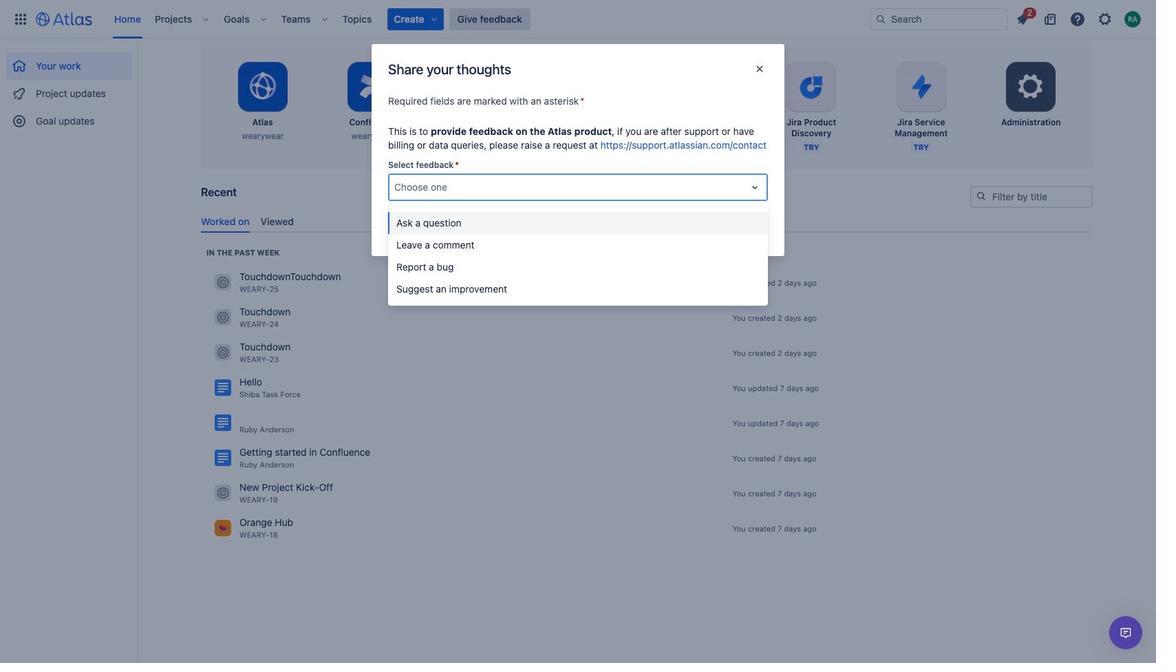 Task type: locate. For each thing, give the bounding box(es) containing it.
tab list
[[196, 210, 1099, 233]]

3 townsquare image from the top
[[215, 520, 231, 537]]

2 townsquare image from the top
[[215, 485, 231, 502]]

0 vertical spatial confluence image
[[215, 415, 231, 431]]

0 vertical spatial townsquare image
[[215, 274, 231, 291]]

1 vertical spatial confluence image
[[215, 450, 231, 466]]

banner
[[0, 0, 1157, 39]]

group
[[6, 39, 132, 139]]

townsquare image
[[215, 309, 231, 326], [215, 345, 231, 361], [215, 520, 231, 537]]

2 confluence image from the top
[[215, 450, 231, 466]]

1 townsquare image from the top
[[215, 274, 231, 291]]

confluence image
[[215, 415, 231, 431], [215, 450, 231, 466]]

1 vertical spatial townsquare image
[[215, 485, 231, 502]]

1 vertical spatial townsquare image
[[215, 345, 231, 361]]

None search field
[[870, 8, 1008, 30]]

townsquare image
[[215, 274, 231, 291], [215, 485, 231, 502]]

0 vertical spatial townsquare image
[[215, 309, 231, 326]]

heading
[[207, 247, 280, 258]]

open intercom messenger image
[[1118, 625, 1135, 641]]

help image
[[1070, 11, 1087, 27]]

2 vertical spatial townsquare image
[[215, 520, 231, 537]]

None text field
[[395, 180, 397, 194]]



Task type: describe. For each thing, give the bounding box(es) containing it.
Filter by title field
[[972, 187, 1092, 207]]

confluence image
[[215, 380, 231, 396]]

2 townsquare image from the top
[[215, 345, 231, 361]]

top element
[[8, 0, 870, 38]]

Search field
[[870, 8, 1008, 30]]

settings image
[[1015, 70, 1048, 103]]

open image
[[747, 179, 764, 196]]

1 townsquare image from the top
[[215, 309, 231, 326]]

1 confluence image from the top
[[215, 415, 231, 431]]

close modal image
[[752, 61, 769, 77]]

search image
[[876, 13, 887, 24]]

search image
[[977, 191, 988, 202]]



Task type: vqa. For each thing, say whether or not it's contained in the screenshot.
right list item
no



